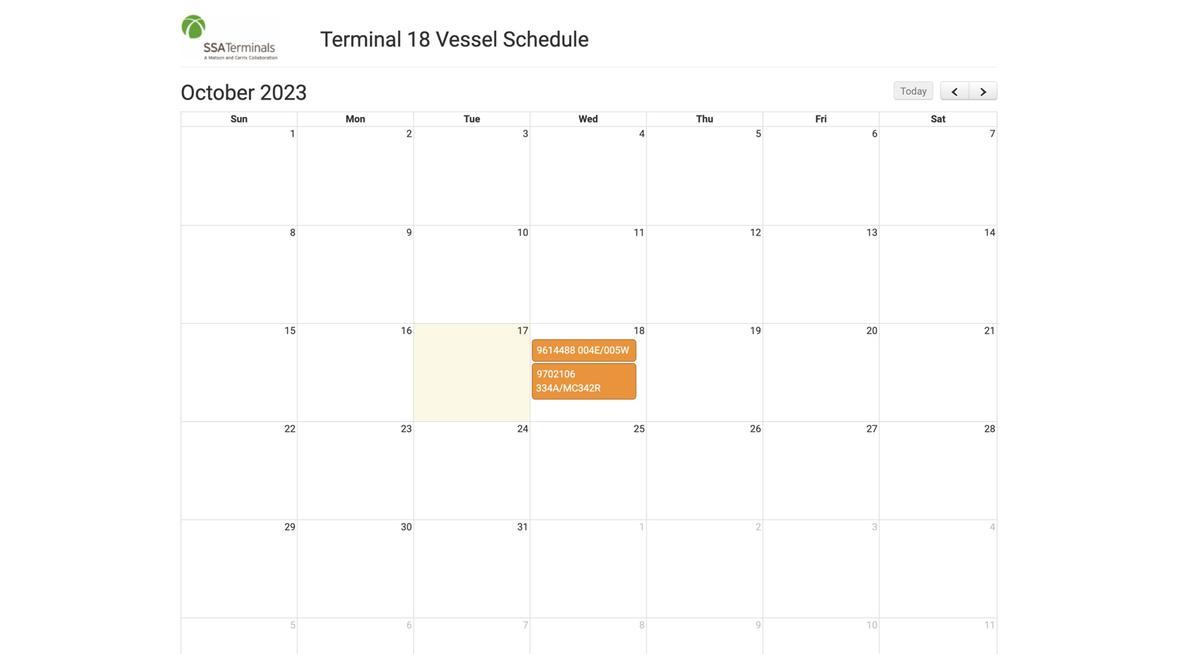 Task type: vqa. For each thing, say whether or not it's contained in the screenshot.
by in ©2023 Tideworks Technology. All Rights Reserved. Forecast® by Tideworks version 9.5.0.202307122 (07122023-2211) Generated: 16/10/2023 12:38 PM
no



Task type: locate. For each thing, give the bounding box(es) containing it.
11
[[634, 227, 645, 238], [984, 620, 995, 631]]

0 vertical spatial 7
[[990, 128, 995, 140]]

13
[[867, 227, 878, 238]]

0 horizontal spatial 5
[[290, 620, 296, 631]]

today
[[900, 86, 927, 97]]

0 horizontal spatial 6
[[406, 620, 412, 631]]

14
[[984, 227, 995, 238]]

1 vertical spatial 7
[[523, 620, 528, 631]]

1 horizontal spatial 7
[[990, 128, 995, 140]]

0 horizontal spatial 1
[[290, 128, 296, 140]]

vessel
[[436, 27, 498, 52]]

0 vertical spatial 2
[[406, 128, 412, 140]]

sat
[[931, 113, 946, 125]]

6
[[872, 128, 878, 140], [406, 620, 412, 631]]

sun
[[231, 113, 248, 125]]

0 horizontal spatial 9
[[406, 227, 412, 238]]

0 vertical spatial 9
[[406, 227, 412, 238]]

2
[[406, 128, 412, 140], [756, 521, 761, 533]]

21
[[984, 325, 995, 337]]

1 vertical spatial 10
[[867, 620, 878, 631]]

4
[[639, 128, 645, 140], [990, 521, 995, 533]]

9
[[406, 227, 412, 238], [756, 620, 761, 631]]

10
[[517, 227, 528, 238], [867, 620, 878, 631]]

1 horizontal spatial 9
[[756, 620, 761, 631]]

7
[[990, 128, 995, 140], [523, 620, 528, 631]]

1 horizontal spatial 6
[[872, 128, 878, 140]]

0 horizontal spatial 3
[[523, 128, 528, 140]]

27
[[867, 423, 878, 435]]

1
[[290, 128, 296, 140], [639, 521, 645, 533]]

0 vertical spatial 3
[[523, 128, 528, 140]]

0 horizontal spatial 10
[[517, 227, 528, 238]]

8
[[290, 227, 296, 238], [639, 620, 645, 631]]

0 horizontal spatial 4
[[639, 128, 645, 140]]

1 vertical spatial 3
[[872, 521, 878, 533]]

1 horizontal spatial 3
[[872, 521, 878, 533]]

25
[[634, 423, 645, 435]]

26
[[750, 423, 761, 435]]

0 horizontal spatial 7
[[523, 620, 528, 631]]

3
[[523, 128, 528, 140], [872, 521, 878, 533]]

9702106 334a/mc342r
[[536, 369, 601, 394]]

0 vertical spatial 5
[[756, 128, 761, 140]]

0 horizontal spatial 18
[[407, 27, 431, 52]]

24
[[517, 423, 528, 435]]

1 horizontal spatial 10
[[867, 620, 878, 631]]

thu
[[696, 113, 713, 125]]

1 vertical spatial 8
[[639, 620, 645, 631]]

0 vertical spatial 11
[[634, 227, 645, 238]]

0 vertical spatial 8
[[290, 227, 296, 238]]

18
[[407, 27, 431, 52], [634, 325, 645, 337]]

12
[[750, 227, 761, 238]]

5
[[756, 128, 761, 140], [290, 620, 296, 631]]

1 horizontal spatial 4
[[990, 521, 995, 533]]

1 horizontal spatial 5
[[756, 128, 761, 140]]

9702106
[[537, 369, 575, 380]]

0 horizontal spatial 11
[[634, 227, 645, 238]]

1 vertical spatial 11
[[984, 620, 995, 631]]

1 horizontal spatial 8
[[639, 620, 645, 631]]

1 vertical spatial 18
[[634, 325, 645, 337]]

9614488
[[537, 345, 575, 356]]

2023
[[260, 80, 307, 105]]

29
[[285, 521, 296, 533]]

15
[[285, 325, 296, 337]]

1 horizontal spatial 1
[[639, 521, 645, 533]]

1 horizontal spatial 2
[[756, 521, 761, 533]]

october 2023
[[181, 80, 307, 105]]



Task type: describe. For each thing, give the bounding box(es) containing it.
terminal
[[320, 27, 402, 52]]

›
[[977, 80, 989, 102]]

0 horizontal spatial 2
[[406, 128, 412, 140]]

0 vertical spatial 1
[[290, 128, 296, 140]]

mon
[[346, 113, 365, 125]]

1 horizontal spatial 11
[[984, 620, 995, 631]]

schedule
[[503, 27, 589, 52]]

0 vertical spatial 6
[[872, 128, 878, 140]]

22
[[285, 423, 296, 435]]

16
[[401, 325, 412, 337]]

1 vertical spatial 9
[[756, 620, 761, 631]]

19
[[750, 325, 761, 337]]

1 horizontal spatial 18
[[634, 325, 645, 337]]

1 vertical spatial 2
[[756, 521, 761, 533]]

334a/mc342r
[[536, 383, 601, 394]]

004e/005w
[[578, 345, 629, 356]]

20
[[867, 325, 878, 337]]

1 vertical spatial 1
[[639, 521, 645, 533]]

0 vertical spatial 10
[[517, 227, 528, 238]]

wed
[[579, 113, 598, 125]]

terminal 18 vessel schedule
[[320, 27, 589, 52]]

9614488 004e/005w
[[537, 345, 629, 356]]

0 vertical spatial 18
[[407, 27, 431, 52]]

30
[[401, 521, 412, 533]]

1 vertical spatial 6
[[406, 620, 412, 631]]

0 horizontal spatial 8
[[290, 227, 296, 238]]

tue
[[464, 113, 480, 125]]

‹
[[949, 80, 961, 102]]

fri
[[815, 113, 827, 125]]

17
[[517, 325, 528, 337]]

0 vertical spatial 4
[[639, 128, 645, 140]]

1 vertical spatial 5
[[290, 620, 296, 631]]

october
[[181, 80, 255, 105]]

28
[[984, 423, 995, 435]]

terminal 18 image
[[181, 14, 278, 60]]

1 vertical spatial 4
[[990, 521, 995, 533]]

23
[[401, 423, 412, 435]]

31
[[517, 521, 528, 533]]



